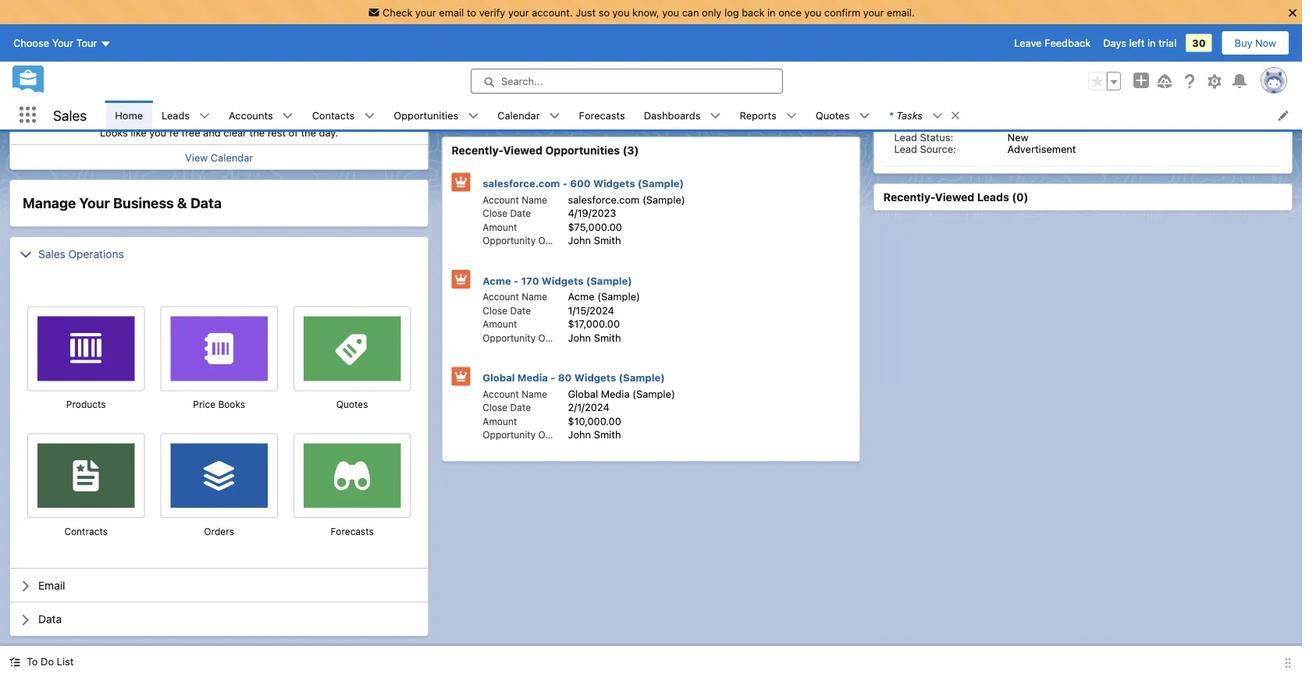 Task type: describe. For each thing, give the bounding box(es) containing it.
recently- for recently-viewed leads (0)
[[884, 191, 935, 204]]

text default image inside 'accounts' list item
[[282, 111, 293, 121]]

667-
[[1045, 5, 1068, 16]]

1 vertical spatial in
[[1148, 37, 1156, 49]]

to
[[27, 656, 38, 668]]

your for manage
[[79, 195, 110, 212]]

2 the from the left
[[301, 127, 316, 138]]

tour
[[76, 37, 97, 49]]

text default image inside quotes list item
[[859, 111, 870, 121]]

account name:
[[463, 73, 535, 84]]

feedback
[[1045, 37, 1091, 49]]

close date: for 11/21/2023
[[463, 5, 517, 16]]

acme - 1100 widgets (sample)
[[463, 53, 649, 68]]

website
[[1008, 40, 1046, 52]]

search...
[[501, 75, 543, 87]]

acme up account name: on the top of page
[[463, 53, 497, 68]]

salesforce.com (sample)
[[568, 194, 686, 205]]

close for acme - 170 widgets (sample)
[[483, 305, 508, 316]]

date for acme
[[510, 305, 531, 316]]

standard quote image
[[327, 317, 378, 375]]

text default image inside 'to do list' button
[[9, 657, 20, 668]]

smith for $10,000.00
[[594, 429, 621, 441]]

to
[[467, 6, 477, 18]]

account name for salesforce.com
[[483, 194, 548, 205]]

once
[[779, 6, 802, 18]]

$75,000.00
[[568, 221, 622, 233]]

opportunity owner john smith for $75,000.00
[[483, 235, 621, 246]]

text default image inside data dropdown button
[[20, 615, 32, 627]]

email
[[38, 580, 65, 592]]

home
[[115, 109, 143, 121]]

- for 170
[[514, 275, 519, 287]]

manage your business & data
[[23, 195, 222, 212]]

universal
[[1008, 119, 1052, 131]]

price books button
[[160, 398, 278, 412]]

leads link
[[152, 101, 199, 130]]

acme (sample) for acme - 170 widgets (sample)
[[568, 291, 640, 303]]

verify
[[479, 6, 506, 18]]

opportunity owner john smith for $17,000.00
[[483, 332, 621, 344]]

1 the from the left
[[250, 127, 265, 138]]

price books
[[193, 399, 245, 410]]

contacts link
[[303, 101, 364, 130]]

contacts
[[312, 109, 355, 121]]

date for global
[[510, 403, 531, 414]]

to do list
[[27, 656, 74, 668]]

lee enterprise, inc
[[1008, 16, 1096, 28]]

1 lead status: from the top
[[895, 28, 954, 40]]

account.
[[532, 6, 573, 18]]

* tasks
[[889, 109, 923, 121]]

source:
[[920, 143, 957, 155]]

looks like you're free and clear the rest of the day.
[[100, 127, 338, 138]]

account for salesforce.com - 600 widgets (sample)
[[483, 194, 519, 205]]

sales for sales operations
[[38, 248, 65, 260]]

standard contract image
[[60, 444, 112, 502]]

home link
[[106, 101, 152, 130]]

0 vertical spatial data
[[190, 195, 222, 212]]

contracts
[[64, 527, 108, 537]]

sales operations button
[[10, 237, 428, 270]]

standard forecasting3 image
[[327, 444, 378, 502]]

lee
[[1008, 16, 1025, 28]]

leave
[[1015, 37, 1042, 49]]

owner for $17,000.00
[[539, 333, 567, 344]]

date for salesforce.com
[[510, 208, 531, 219]]

buy now button
[[1222, 31, 1290, 56]]

name:
[[504, 73, 535, 84]]

2 you from the left
[[663, 6, 680, 18]]

2/1/2024
[[568, 402, 610, 414]]

universal technologies
[[1008, 119, 1117, 131]]

date: for 11/21/2023
[[492, 5, 517, 16]]

2 lead status: from the top
[[895, 131, 954, 143]]

books
[[218, 399, 245, 410]]

close date for salesforce.com
[[483, 208, 531, 219]]

recently-viewed leads (0)
[[884, 191, 1029, 204]]

name for 600
[[522, 194, 548, 205]]

widgets for 170
[[542, 275, 584, 287]]

confirm
[[825, 6, 861, 18]]

30
[[1193, 37, 1206, 49]]

now
[[1256, 37, 1277, 49]]

email.
[[887, 6, 915, 18]]

choose your tour button
[[12, 31, 112, 56]]

can
[[682, 6, 699, 18]]

text default image inside list item
[[950, 110, 961, 121]]

accounts link
[[220, 101, 282, 130]]

leave feedback link
[[1015, 37, 1091, 49]]

company: for lee enterprise, inc
[[895, 16, 942, 28]]

dashboards
[[644, 109, 701, 121]]

2 your from the left
[[508, 6, 529, 18]]

reports
[[740, 109, 777, 121]]

email
[[439, 6, 464, 18]]

quotes inside list item
[[816, 109, 850, 121]]

- for 600
[[563, 178, 568, 189]]

log
[[725, 6, 739, 18]]

days
[[1104, 37, 1127, 49]]

4/19/2023
[[568, 207, 617, 219]]

forecasts link
[[570, 101, 635, 130]]

name for 170
[[522, 292, 548, 303]]

opportunities link
[[385, 101, 468, 130]]

widgets for 600
[[594, 178, 635, 189]]

advertisement
[[1008, 143, 1077, 155]]

close date for acme
[[483, 305, 531, 316]]

2 phone: from the top
[[895, 108, 928, 119]]

john for $75,000.00
[[568, 235, 591, 246]]

2 lead from the top
[[895, 131, 918, 143]]

close date for global
[[483, 403, 531, 414]]

account name for acme
[[483, 292, 548, 303]]

salesforce.com - 600 widgets (sample)
[[483, 178, 684, 189]]

1/15/2024
[[568, 305, 615, 316]]

orders button
[[160, 525, 278, 539]]

choose your tour
[[13, 37, 97, 49]]

accounts
[[229, 109, 273, 121]]

text default image for reports
[[786, 111, 797, 121]]

opportunity for salesforce.com
[[483, 235, 536, 246]]

&
[[177, 195, 187, 212]]

11/21/2023
[[576, 5, 627, 16]]

reports list item
[[731, 101, 807, 130]]

1 status: from the top
[[920, 28, 954, 40]]

forecasts button
[[294, 525, 411, 539]]

salesforce.com for salesforce.com (sample)
[[568, 194, 640, 205]]

choose
[[13, 37, 49, 49]]

viewed for leads
[[935, 191, 975, 204]]

check your email to verify your account. just so you know, you can only log back in once you confirm your email.
[[383, 6, 915, 18]]

smith for $17,000.00
[[594, 332, 621, 344]]

$17,000.00
[[568, 318, 620, 330]]

smith for $75,000.00
[[594, 235, 621, 246]]

price
[[193, 399, 216, 410]]

170
[[521, 275, 539, 287]]

manage
[[23, 195, 76, 212]]

email button
[[10, 570, 428, 603]]

know,
[[633, 6, 660, 18]]

sales for sales
[[53, 107, 87, 124]]

$110,000.00
[[576, 16, 634, 28]]

back
[[742, 6, 765, 18]]

3 your from the left
[[864, 6, 884, 18]]

day.
[[319, 127, 338, 138]]

text default image for contacts
[[364, 111, 375, 121]]

leads inside list item
[[162, 109, 190, 121]]

lead source:
[[895, 143, 957, 155]]

just
[[576, 6, 596, 18]]

2 new from the top
[[1008, 131, 1029, 143]]

account for acme - 1100 widgets (sample)
[[463, 73, 502, 84]]



Task type: vqa. For each thing, say whether or not it's contained in the screenshot.
by inside My Leads 2+ items, sorted by Name
no



Task type: locate. For each thing, give the bounding box(es) containing it.
(800)
[[1015, 5, 1042, 16]]

0 vertical spatial global
[[483, 372, 515, 384]]

opportunity for global
[[483, 430, 536, 441]]

your right verify
[[508, 6, 529, 18]]

widgets up 2/1/2024
[[575, 372, 617, 384]]

sales inside dropdown button
[[38, 248, 65, 260]]

acme down "acme - 1100 widgets (sample)" at top left
[[576, 73, 602, 84]]

sales left operations
[[38, 248, 65, 260]]

1 date: from the top
[[492, 5, 517, 16]]

view calendar
[[185, 152, 253, 163]]

1 vertical spatial opportunity
[[483, 333, 536, 344]]

sales left home link at the left
[[53, 107, 87, 124]]

2 opportunity from the top
[[483, 333, 536, 344]]

dashboards link
[[635, 101, 710, 130]]

global media - 80 widgets (sample)
[[483, 372, 665, 384]]

1 vertical spatial calendar
[[211, 152, 253, 163]]

to do list button
[[0, 647, 83, 678]]

you right so
[[613, 6, 630, 18]]

$10,000.00
[[568, 416, 622, 427]]

0 vertical spatial lead status:
[[895, 28, 954, 40]]

opportunity owner john smith up acme - 170 widgets (sample)
[[483, 235, 621, 246]]

do
[[41, 656, 54, 668]]

text default image left reports link
[[710, 111, 721, 121]]

contracts button
[[27, 525, 145, 539]]

company: right 'confirm'
[[895, 16, 942, 28]]

text default image inside dashboards list item
[[710, 111, 721, 121]]

1 opportunity from the top
[[483, 235, 536, 246]]

owner up acme - 170 widgets (sample)
[[539, 235, 567, 246]]

search... button
[[471, 69, 783, 94]]

2 date: from the top
[[492, 84, 517, 96]]

1 vertical spatial opportunities
[[546, 144, 620, 157]]

company: up lead source:
[[895, 119, 942, 131]]

1 vertical spatial leads
[[978, 191, 1010, 204]]

2 vertical spatial opportunity
[[483, 430, 536, 441]]

(3)
[[623, 144, 639, 157]]

1 vertical spatial lead status:
[[895, 131, 954, 143]]

opportunities list item
[[385, 101, 488, 130]]

1 vertical spatial sales
[[38, 248, 65, 260]]

quotes inside button
[[336, 399, 368, 410]]

2 amount from the top
[[483, 319, 517, 330]]

close date up the 170
[[483, 208, 531, 219]]

1 horizontal spatial in
[[1148, 37, 1156, 49]]

1 vertical spatial global
[[568, 388, 598, 400]]

forecasts down "10/18/2023"
[[579, 109, 625, 121]]

account down acme - 170 widgets (sample)
[[483, 292, 519, 303]]

opportunity owner john smith up 80
[[483, 332, 621, 344]]

name for -
[[522, 389, 548, 400]]

dashboards list item
[[635, 101, 731, 130]]

account
[[463, 73, 502, 84], [483, 194, 519, 205], [483, 292, 519, 303], [483, 389, 519, 400]]

technologies
[[1055, 119, 1117, 131]]

1 horizontal spatial the
[[301, 127, 316, 138]]

1 horizontal spatial recently-
[[884, 191, 935, 204]]

list containing home
[[106, 101, 1303, 130]]

10/18/2023
[[576, 84, 629, 96]]

buy now
[[1235, 37, 1277, 49]]

0 horizontal spatial in
[[768, 6, 776, 18]]

- left the 170
[[514, 275, 519, 287]]

1 opportunity owner john smith from the top
[[483, 235, 621, 246]]

owner for $75,000.00
[[539, 235, 567, 246]]

text default image up source:
[[950, 110, 961, 121]]

1 horizontal spatial leads
[[978, 191, 1010, 204]]

account name down global media - 80 widgets (sample)
[[483, 389, 548, 400]]

0 horizontal spatial opportunities
[[394, 109, 459, 121]]

0 vertical spatial acme (sample)
[[576, 73, 648, 84]]

account left name:
[[463, 73, 502, 84]]

1 vertical spatial salesforce.com
[[568, 194, 640, 205]]

your right the manage
[[79, 195, 110, 212]]

name down recently-viewed opportunities (3) at the left of page
[[522, 194, 548, 205]]

leads up you're
[[162, 109, 190, 121]]

accounts list item
[[220, 101, 303, 130]]

1 vertical spatial viewed
[[935, 191, 975, 204]]

looks
[[100, 127, 128, 138]]

0 vertical spatial john
[[568, 235, 591, 246]]

1 vertical spatial amount
[[483, 319, 517, 330]]

owner down 80
[[539, 430, 567, 441]]

media for (sample)
[[601, 388, 630, 400]]

text default image up the to
[[20, 615, 32, 627]]

trial
[[1159, 37, 1177, 49]]

0 horizontal spatial media
[[518, 372, 548, 384]]

contacts list item
[[303, 101, 385, 130]]

salesforce.com for salesforce.com - 600 widgets (sample)
[[483, 178, 560, 189]]

salesforce.com
[[483, 178, 560, 189], [568, 194, 640, 205]]

global media (sample)
[[568, 388, 675, 400]]

1 horizontal spatial media
[[601, 388, 630, 400]]

1 vertical spatial media
[[601, 388, 630, 400]]

2 horizontal spatial you
[[805, 6, 822, 18]]

1 close date: from the top
[[463, 5, 517, 16]]

date: up 'calendar' link
[[492, 84, 517, 96]]

sales
[[53, 107, 87, 124], [38, 248, 65, 260]]

leads list item
[[152, 101, 220, 130]]

your left email.
[[864, 6, 884, 18]]

0 vertical spatial owner
[[539, 235, 567, 246]]

leave feedback
[[1015, 37, 1091, 49]]

john for $17,000.00
[[568, 332, 591, 344]]

calendar link
[[488, 101, 549, 130]]

quotes list item
[[807, 101, 880, 130]]

your left tour
[[52, 37, 73, 49]]

text default image inside leads list item
[[199, 111, 210, 121]]

widgets up salesforce.com (sample)
[[594, 178, 635, 189]]

text default image left email
[[20, 581, 32, 593]]

account name down the 170
[[483, 292, 548, 303]]

0 horizontal spatial forecasts
[[331, 527, 374, 537]]

your for choose
[[52, 37, 73, 49]]

1 vertical spatial owner
[[539, 333, 567, 344]]

3 opportunity owner john smith from the top
[[483, 429, 621, 441]]

3 opportunity from the top
[[483, 430, 536, 441]]

amount for acme
[[483, 319, 517, 330]]

close date: up 'calendar' link
[[463, 84, 517, 96]]

inc
[[1082, 16, 1096, 28]]

view
[[185, 152, 208, 163]]

0 vertical spatial amount
[[483, 222, 517, 233]]

0 vertical spatial name
[[522, 194, 548, 205]]

sales operations
[[38, 248, 124, 260]]

0 vertical spatial status:
[[920, 28, 954, 40]]

acme (sample) up forecasts link
[[576, 73, 648, 84]]

1 vertical spatial date
[[510, 305, 531, 316]]

left
[[1130, 37, 1145, 49]]

john down $10,000.00
[[568, 429, 591, 441]]

account for global media - 80 widgets (sample)
[[483, 389, 519, 400]]

the right of
[[301, 127, 316, 138]]

close for salesforce.com - 600 widgets (sample)
[[483, 208, 508, 219]]

3 date from the top
[[510, 403, 531, 414]]

salesforce.com down recently-viewed opportunities (3) at the left of page
[[483, 178, 560, 189]]

viewed for opportunities
[[503, 144, 543, 157]]

0 vertical spatial viewed
[[503, 144, 543, 157]]

standard product2 image
[[60, 317, 112, 375]]

text default image inside contacts "list item"
[[364, 111, 375, 121]]

close for global media - 80 widgets (sample)
[[483, 403, 508, 414]]

1 vertical spatial recently-
[[884, 191, 935, 204]]

(sample)
[[594, 53, 649, 68], [605, 73, 648, 84], [638, 178, 684, 189], [643, 194, 686, 205], [586, 275, 632, 287], [598, 291, 640, 303], [619, 372, 665, 384], [633, 388, 675, 400]]

lead down email.
[[895, 28, 918, 40]]

acme left the 170
[[483, 275, 511, 287]]

media up 2/1/2024
[[601, 388, 630, 400]]

clear
[[224, 127, 247, 138]]

global for global media (sample)
[[568, 388, 598, 400]]

2 company: from the top
[[895, 119, 942, 131]]

john for $10,000.00
[[568, 429, 591, 441]]

account name
[[483, 194, 548, 205], [483, 292, 548, 303], [483, 389, 548, 400]]

3 owner from the top
[[539, 430, 567, 441]]

1 new from the top
[[1008, 28, 1029, 40]]

0 horizontal spatial you
[[613, 6, 630, 18]]

acme up 1/15/2024
[[568, 291, 595, 303]]

enterprise,
[[1028, 16, 1079, 28]]

reports link
[[731, 101, 786, 130]]

0 vertical spatial close date
[[483, 208, 531, 219]]

text default image inside email dropdown button
[[20, 581, 32, 593]]

list
[[106, 101, 1303, 130]]

2 date from the top
[[510, 305, 531, 316]]

6389
[[1068, 5, 1094, 16]]

0 vertical spatial date
[[510, 208, 531, 219]]

2 vertical spatial account name
[[483, 389, 548, 400]]

1 your from the left
[[416, 6, 436, 18]]

0 vertical spatial new
[[1008, 28, 1029, 40]]

close date: for 10/18/2023
[[463, 84, 517, 96]]

viewed
[[503, 144, 543, 157], [935, 191, 975, 204]]

0 vertical spatial account name
[[483, 194, 548, 205]]

1 you from the left
[[613, 6, 630, 18]]

only
[[702, 6, 722, 18]]

2 vertical spatial amount
[[483, 416, 517, 427]]

0 vertical spatial in
[[768, 6, 776, 18]]

- for 1100
[[500, 53, 506, 68]]

lead for company:
[[895, 28, 918, 40]]

of
[[289, 127, 298, 138]]

salesforce.com up the 4/19/2023
[[568, 194, 640, 205]]

forecasts down 'standard forecasting3' "image"
[[331, 527, 374, 537]]

data button
[[10, 603, 428, 636]]

3 account name from the top
[[483, 389, 548, 400]]

account for acme - 170 widgets (sample)
[[483, 292, 519, 303]]

lead for lead status:
[[895, 143, 918, 155]]

0 vertical spatial your
[[52, 37, 73, 49]]

3 close date from the top
[[483, 403, 531, 414]]

0 horizontal spatial calendar
[[211, 152, 253, 163]]

3 john from the top
[[568, 429, 591, 441]]

acme - 170 widgets (sample)
[[483, 275, 632, 287]]

calendar inside list item
[[498, 109, 540, 121]]

2 smith from the top
[[594, 332, 621, 344]]

1 company: from the top
[[895, 16, 942, 28]]

2 vertical spatial owner
[[539, 430, 567, 441]]

quotes button
[[294, 398, 411, 412]]

80
[[558, 372, 572, 384]]

close date down the 170
[[483, 305, 531, 316]]

- left 80
[[551, 372, 556, 384]]

0 vertical spatial recently-
[[452, 144, 503, 157]]

1 owner from the top
[[539, 235, 567, 246]]

date
[[510, 208, 531, 219], [510, 305, 531, 316], [510, 403, 531, 414]]

date down the 170
[[510, 305, 531, 316]]

1 vertical spatial phone:
[[895, 108, 928, 119]]

phone:
[[895, 5, 928, 16], [895, 108, 928, 119]]

rest
[[268, 127, 286, 138]]

in
[[768, 6, 776, 18], [1148, 37, 1156, 49]]

0 horizontal spatial recently-
[[452, 144, 503, 157]]

forecasts inside button
[[331, 527, 374, 537]]

date down recently-viewed opportunities (3) at the left of page
[[510, 208, 531, 219]]

smith down $10,000.00
[[594, 429, 621, 441]]

1 name from the top
[[522, 194, 548, 205]]

0 vertical spatial phone:
[[895, 5, 928, 16]]

0 horizontal spatial global
[[483, 372, 515, 384]]

phone: right *
[[895, 108, 928, 119]]

0 horizontal spatial your
[[416, 6, 436, 18]]

operations
[[68, 248, 124, 260]]

free
[[182, 127, 200, 138]]

close date:
[[463, 5, 517, 16], [463, 84, 517, 96]]

company:
[[895, 16, 942, 28], [895, 119, 942, 131]]

lead status: down email.
[[895, 28, 954, 40]]

1 vertical spatial acme (sample)
[[568, 291, 640, 303]]

amount for global
[[483, 416, 517, 427]]

products button
[[27, 398, 145, 412]]

text default image right tasks
[[932, 111, 943, 121]]

1 vertical spatial opportunity owner john smith
[[483, 332, 621, 344]]

standard pricebook2 image
[[193, 317, 245, 375]]

name down global media - 80 widgets (sample)
[[522, 389, 548, 400]]

opportunities
[[394, 109, 459, 121], [546, 144, 620, 157]]

global for global media - 80 widgets (sample)
[[483, 372, 515, 384]]

1 vertical spatial close date:
[[463, 84, 517, 96]]

text default image inside reports list item
[[786, 111, 797, 121]]

media
[[518, 372, 548, 384], [601, 388, 630, 400]]

2 vertical spatial name
[[522, 389, 548, 400]]

0 horizontal spatial leads
[[162, 109, 190, 121]]

0 horizontal spatial quotes
[[336, 399, 368, 410]]

0 vertical spatial forecasts
[[579, 109, 625, 121]]

3 lead from the top
[[895, 143, 918, 155]]

text default image left *
[[859, 111, 870, 121]]

1 vertical spatial new
[[1008, 131, 1029, 143]]

1 amount from the top
[[483, 222, 517, 233]]

close date: up 1100
[[463, 5, 517, 16]]

1 vertical spatial name
[[522, 292, 548, 303]]

0 vertical spatial media
[[518, 372, 548, 384]]

2 vertical spatial john
[[568, 429, 591, 441]]

john down $17,000.00 on the top of the page
[[568, 332, 591, 344]]

3 smith from the top
[[594, 429, 621, 441]]

you right once
[[805, 6, 822, 18]]

new
[[1008, 28, 1029, 40], [1008, 131, 1029, 143]]

viewed down source:
[[935, 191, 975, 204]]

text default image down account name: on the top of page
[[468, 111, 479, 121]]

quotes left *
[[816, 109, 850, 121]]

close for acme - 1100 widgets (sample)
[[463, 84, 489, 96]]

*
[[889, 109, 894, 121]]

widgets
[[541, 53, 591, 68], [594, 178, 635, 189], [542, 275, 584, 287], [575, 372, 617, 384]]

widgets for 1100
[[541, 53, 591, 68]]

you left "can" on the top right of page
[[663, 6, 680, 18]]

text default image inside list item
[[932, 111, 943, 121]]

acme (sample) for acme - 1100 widgets (sample)
[[576, 73, 648, 84]]

status:
[[920, 28, 954, 40], [920, 131, 954, 143]]

2 vertical spatial close date
[[483, 403, 531, 414]]

group
[[1089, 72, 1122, 91]]

your inside choose your tour dropdown button
[[52, 37, 73, 49]]

close date down global media - 80 widgets (sample)
[[483, 403, 531, 414]]

1 vertical spatial company:
[[895, 119, 942, 131]]

0 vertical spatial leads
[[162, 109, 190, 121]]

global up 2/1/2024
[[568, 388, 598, 400]]

opportunity for acme
[[483, 333, 536, 344]]

3 amount from the top
[[483, 416, 517, 427]]

data right the &
[[190, 195, 222, 212]]

widgets right 1100
[[541, 53, 591, 68]]

1 date from the top
[[510, 208, 531, 219]]

global left 80
[[483, 372, 515, 384]]

0 horizontal spatial salesforce.com
[[483, 178, 560, 189]]

days left in trial
[[1104, 37, 1177, 49]]

list item containing *
[[880, 101, 968, 130]]

2 vertical spatial smith
[[594, 429, 621, 441]]

account down recently-viewed opportunities (3) at the left of page
[[483, 194, 519, 205]]

1 vertical spatial forecasts
[[331, 527, 374, 537]]

global
[[483, 372, 515, 384], [568, 388, 598, 400]]

company: for universal technologies
[[895, 119, 942, 131]]

1
[[1008, 5, 1013, 16]]

2 john from the top
[[568, 332, 591, 344]]

smith down $17,000.00 on the top of the page
[[594, 332, 621, 344]]

date: right the to
[[492, 5, 517, 16]]

1 vertical spatial smith
[[594, 332, 621, 344]]

1 horizontal spatial global
[[568, 388, 598, 400]]

2 name from the top
[[522, 292, 548, 303]]

2 vertical spatial date
[[510, 403, 531, 414]]

2 horizontal spatial your
[[864, 6, 884, 18]]

text default image
[[950, 110, 961, 121], [199, 111, 210, 121], [282, 111, 293, 121], [468, 111, 479, 121], [859, 111, 870, 121], [20, 581, 32, 593], [9, 657, 20, 668]]

text default image up recently-viewed opportunities (3) at the left of page
[[549, 111, 560, 121]]

calendar
[[498, 109, 540, 121], [211, 152, 253, 163]]

1 horizontal spatial forecasts
[[579, 109, 625, 121]]

opportunity owner john smith for $10,000.00
[[483, 429, 621, 441]]

0 vertical spatial quotes
[[816, 109, 850, 121]]

john down $75,000.00
[[568, 235, 591, 246]]

calendar list item
[[488, 101, 570, 130]]

phone: right 'confirm'
[[895, 5, 928, 16]]

recently- down opportunities list item
[[452, 144, 503, 157]]

1 lead from the top
[[895, 28, 918, 40]]

text default image inside calendar list item
[[549, 111, 560, 121]]

text default image inside opportunities list item
[[468, 111, 479, 121]]

the down accounts
[[250, 127, 265, 138]]

0 vertical spatial sales
[[53, 107, 87, 124]]

1 phone: from the top
[[895, 5, 928, 16]]

0 vertical spatial date:
[[492, 5, 517, 16]]

so
[[599, 6, 610, 18]]

lead left source:
[[895, 143, 918, 155]]

text default image right reports
[[786, 111, 797, 121]]

lead status: down tasks
[[895, 131, 954, 143]]

text default image right "contacts"
[[364, 111, 375, 121]]

date: for 10/18/2023
[[492, 84, 517, 96]]

1 close date from the top
[[483, 208, 531, 219]]

2 close date: from the top
[[463, 84, 517, 96]]

account name down recently-viewed opportunities (3) at the left of page
[[483, 194, 548, 205]]

and
[[203, 127, 221, 138]]

new down the "1"
[[1008, 28, 1029, 40]]

text default image for dashboards
[[710, 111, 721, 121]]

1 horizontal spatial your
[[508, 6, 529, 18]]

0 vertical spatial company:
[[895, 16, 942, 28]]

0 vertical spatial smith
[[594, 235, 621, 246]]

owner up 80
[[539, 333, 567, 344]]

1 smith from the top
[[594, 235, 621, 246]]

0 horizontal spatial your
[[52, 37, 73, 49]]

in right back
[[768, 6, 776, 18]]

1 vertical spatial date:
[[492, 84, 517, 96]]

opportunities inside list item
[[394, 109, 459, 121]]

widgets right the 170
[[542, 275, 584, 287]]

0 vertical spatial close date:
[[463, 5, 517, 16]]

2 status: from the top
[[920, 131, 954, 143]]

standard order image
[[193, 444, 245, 502]]

1 john from the top
[[568, 235, 591, 246]]

tasks
[[897, 109, 923, 121]]

list item
[[880, 101, 968, 130]]

1 horizontal spatial quotes
[[816, 109, 850, 121]]

owner for $10,000.00
[[539, 430, 567, 441]]

smith down $75,000.00
[[594, 235, 621, 246]]

text default image up of
[[282, 111, 293, 121]]

quotes down standard quote image at the left
[[336, 399, 368, 410]]

1 horizontal spatial viewed
[[935, 191, 975, 204]]

3 you from the left
[[805, 6, 822, 18]]

text default image left the to
[[9, 657, 20, 668]]

1 horizontal spatial calendar
[[498, 109, 540, 121]]

new up (0)
[[1008, 131, 1029, 143]]

1 horizontal spatial your
[[79, 195, 110, 212]]

in right left on the right of the page
[[1148, 37, 1156, 49]]

0 vertical spatial calendar
[[498, 109, 540, 121]]

calendar down clear
[[211, 152, 253, 163]]

your
[[416, 6, 436, 18], [508, 6, 529, 18], [864, 6, 884, 18]]

1 vertical spatial close date
[[483, 305, 531, 316]]

text default image up and
[[199, 111, 210, 121]]

acme (sample) up 1/15/2024
[[568, 291, 640, 303]]

1 vertical spatial john
[[568, 332, 591, 344]]

0 vertical spatial opportunity owner john smith
[[483, 235, 621, 246]]

amount for salesforce.com
[[483, 222, 517, 233]]

1 vertical spatial data
[[38, 613, 62, 626]]

text default image for calendar
[[549, 111, 560, 121]]

2 owner from the top
[[539, 333, 567, 344]]

0 vertical spatial opportunity
[[483, 235, 536, 246]]

calendar down search...
[[498, 109, 540, 121]]

text default image
[[364, 111, 375, 121], [549, 111, 560, 121], [710, 111, 721, 121], [786, 111, 797, 121], [932, 111, 943, 121], [20, 615, 32, 627]]

amount
[[483, 222, 517, 233], [483, 319, 517, 330], [483, 416, 517, 427]]

1 horizontal spatial you
[[663, 6, 680, 18]]

0 horizontal spatial the
[[250, 127, 265, 138]]

recently- down lead source:
[[884, 191, 935, 204]]

lead down * tasks
[[895, 131, 918, 143]]

data inside dropdown button
[[38, 613, 62, 626]]

opportunity owner john smith down $10,000.00
[[483, 429, 621, 441]]

2 account name from the top
[[483, 292, 548, 303]]

recently- for recently-viewed opportunities (3)
[[452, 144, 503, 157]]

leads left (0)
[[978, 191, 1010, 204]]

0 vertical spatial salesforce.com
[[483, 178, 560, 189]]

2 opportunity owner john smith from the top
[[483, 332, 621, 344]]

- up account name: on the top of page
[[500, 53, 506, 68]]

data down email
[[38, 613, 62, 626]]

0 horizontal spatial viewed
[[503, 144, 543, 157]]

media for -
[[518, 372, 548, 384]]

check
[[383, 6, 413, 18]]

account down global media - 80 widgets (sample)
[[483, 389, 519, 400]]

account name for global
[[483, 389, 548, 400]]

3 name from the top
[[522, 389, 548, 400]]

1 horizontal spatial salesforce.com
[[568, 194, 640, 205]]

viewed down 'calendar' link
[[503, 144, 543, 157]]

date down global media - 80 widgets (sample)
[[510, 403, 531, 414]]

1 account name from the top
[[483, 194, 548, 205]]

close date
[[483, 208, 531, 219], [483, 305, 531, 316], [483, 403, 531, 414]]

2 close date from the top
[[483, 305, 531, 316]]

you're
[[149, 127, 179, 138]]

2 vertical spatial opportunity owner john smith
[[483, 429, 621, 441]]



